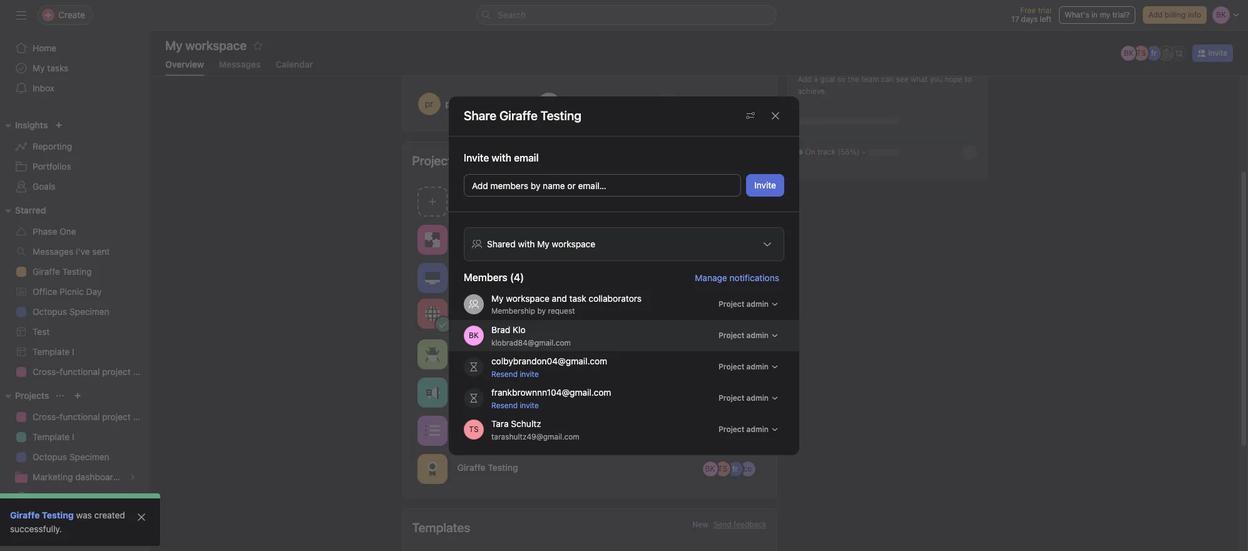 Task type: vqa. For each thing, say whether or not it's contained in the screenshot.
created
yes



Task type: describe. For each thing, give the bounding box(es) containing it.
12
[[1176, 49, 1184, 58]]

new for new project
[[458, 196, 476, 207]]

calendar
[[276, 59, 313, 70]]

i inside the starred element
[[72, 346, 74, 357]]

search list box
[[477, 5, 777, 25]]

my for my workspace and task collaborators membership by request
[[492, 293, 504, 303]]

1 horizontal spatial invite button
[[747, 174, 785, 196]]

giraffe inside projects element
[[33, 512, 60, 522]]

see
[[897, 75, 909, 84]]

project up dashboards
[[102, 411, 131, 422]]

members
[[491, 180, 529, 191]]

calendar link
[[276, 59, 313, 76]]

octopus specimen inside projects element
[[33, 452, 109, 462]]

project admin button for colbybrandon04@gmail.com
[[713, 358, 785, 375]]

the
[[848, 75, 860, 84]]

or inside the add members by name or email… "button"
[[568, 180, 576, 191]]

fr for giraffe testing
[[733, 464, 738, 473]]

testing inside the starred element
[[62, 266, 92, 277]]

cross- inside projects element
[[33, 411, 60, 422]]

tasks
[[47, 63, 69, 73]]

frankbrownnn104@gmail.com resend invite
[[492, 386, 612, 410]]

what
[[911, 75, 928, 84]]

phase one link
[[8, 222, 143, 242]]

day
[[86, 286, 102, 297]]

projects button
[[0, 388, 49, 403]]

0 horizontal spatial my workspace
[[165, 38, 247, 53]]

what's
[[1065, 10, 1090, 19]]

0 vertical spatial octopus
[[458, 271, 493, 282]]

invite for colbybrandon04@gmail.com
[[520, 369, 539, 378]]

lkftoihjh
[[458, 424, 491, 434]]

9
[[746, 235, 751, 244]]

reporting link
[[8, 137, 143, 157]]

by inside "button"
[[531, 180, 541, 191]]

task link
[[8, 487, 143, 507]]

days
[[1022, 14, 1038, 24]]

picnic
[[60, 286, 84, 297]]

goal
[[821, 75, 836, 84]]

add a goal so the team can see what you hope to achieve.
[[798, 75, 972, 96]]

phase one
[[33, 226, 76, 237]]

project permissions image
[[746, 111, 756, 121]]

overview
[[165, 59, 204, 70]]

project down the members
[[478, 196, 506, 207]]

free trial 17 days left
[[1012, 6, 1052, 24]]

0 vertical spatial specimen
[[495, 271, 536, 282]]

my workspace inside option group
[[538, 238, 596, 249]]

was created successfully.
[[10, 510, 125, 534]]

project inside the starred element
[[102, 366, 131, 377]]

portfolios link
[[8, 157, 143, 177]]

specimen for first 'octopus specimen' link from the bottom of the page
[[69, 452, 109, 462]]

ts left 9
[[718, 235, 728, 244]]

messages for messages
[[219, 59, 261, 70]]

was
[[76, 510, 92, 520]]

resend for frankbrownnn104@gmail.com
[[492, 400, 518, 410]]

ts inside share giraffe testing dialog
[[469, 424, 479, 434]]

octopus specimen inside the starred element
[[33, 306, 109, 317]]

project admin for colbybrandon04@gmail.com
[[719, 362, 769, 371]]

home
[[33, 43, 57, 53]]

new project
[[458, 196, 506, 207]]

schultz
[[511, 418, 542, 428]]

share
[[464, 108, 497, 123]]

free
[[1021, 6, 1037, 15]]

project admin for tara schultz
[[719, 424, 769, 434]]

messages link
[[219, 59, 261, 76]]

my for my tasks
[[33, 63, 45, 73]]

and
[[552, 293, 567, 303]]

my workspace and task collaborators membership by request
[[492, 293, 642, 315]]

invite up project privacy dialog icon
[[755, 179, 777, 190]]

cross- inside the starred element
[[33, 366, 60, 377]]

starred button
[[0, 203, 46, 218]]

functional for 2nd cross-functional project plan link from the top
[[60, 411, 100, 422]]

inbox
[[33, 83, 55, 93]]

resend invite button for colbybrandon04@gmail.com
[[492, 368, 539, 378]]

reporting
[[33, 141, 72, 152]]

drisco's
[[458, 303, 492, 314]]

•
[[863, 147, 866, 157]]

brad
[[492, 324, 511, 334]]

2 horizontal spatial invite button
[[1193, 44, 1234, 62]]

admin for brad klo
[[747, 330, 769, 340]]

1 template i link from the top
[[8, 342, 143, 362]]

specimen for first 'octopus specimen' link from the top
[[69, 306, 109, 317]]

template inside the starred element
[[33, 346, 70, 357]]

on
[[806, 147, 816, 157]]

cross-functional project plan for 2nd cross-functional project plan link from the top
[[33, 411, 150, 422]]

members (4)
[[464, 272, 524, 283]]

projects inside dropdown button
[[15, 390, 49, 401]]

overview link
[[165, 59, 204, 76]]

0 vertical spatial functional
[[485, 233, 527, 243]]

trial?
[[1113, 10, 1130, 19]]

starred element
[[0, 199, 150, 385]]

a
[[814, 75, 819, 84]]

resend for colbybrandon04@gmail.com
[[492, 369, 518, 378]]

shared
[[487, 238, 516, 249]]

plan for second cross-functional project plan link from the bottom
[[133, 366, 150, 377]]

new for new send feedback
[[693, 520, 709, 529]]

by inside my workspace and task collaborators membership by request
[[538, 306, 546, 315]]

giraffe testing up successfully.
[[10, 510, 74, 520]]

search button
[[477, 5, 777, 25]]

email…
[[578, 180, 607, 191]]

marketing dashboards
[[33, 472, 123, 482]]

project admin button for tara schultz
[[713, 421, 785, 438]]

messages i've sent link
[[8, 242, 143, 262]]

team
[[862, 75, 880, 84]]

dashboards
[[75, 472, 123, 482]]

goals
[[33, 181, 55, 192]]

info
[[1189, 10, 1202, 19]]

project for my workspace and task collaborators
[[719, 299, 745, 308]]

tarashultz49@gmail.com
[[492, 432, 580, 441]]

project for tara schultz
[[719, 424, 745, 434]]

giraffe testing link up successfully.
[[10, 510, 74, 520]]

2 octopus specimen link from the top
[[8, 447, 143, 467]]

add for add a goal so the team can see what you hope to achieve.
[[798, 75, 812, 84]]

insights button
[[0, 118, 48, 133]]

share giraffe testing dialog
[[449, 96, 800, 455]]

project for brad klo
[[719, 330, 745, 340]]

marketing dashboards link
[[8, 467, 143, 487]]

share giraffe testing
[[464, 108, 582, 123]]

1 horizontal spatial or
[[744, 426, 752, 435]]

giraffe inside the starred element
[[33, 266, 60, 277]]

my tasks
[[33, 63, 69, 73]]

you
[[930, 75, 943, 84]]

one
[[60, 226, 76, 237]]

manage notifications
[[695, 272, 780, 282]]

0 vertical spatial plan
[[561, 233, 578, 243]]

ribbon image
[[425, 461, 440, 476]]

private
[[468, 357, 492, 367]]

hope
[[945, 75, 963, 84]]

giraffe testing link down marketing dashboards link
[[8, 507, 143, 527]]

klo
[[513, 324, 526, 334]]

trial
[[1039, 6, 1052, 15]]

(55%)
[[838, 147, 860, 157]]

colbybrandon04@gmail.com resend invite
[[492, 355, 608, 378]]

project right 'shared'
[[529, 233, 558, 243]]

resend invite button for frankbrownnn104@gmail.com
[[492, 399, 539, 410]]

0 vertical spatial fr
[[1152, 48, 1157, 58]]

0 vertical spatial octopus specimen
[[458, 271, 536, 282]]

giraffe testing inside projects element
[[33, 512, 92, 522]]

i've
[[76, 246, 90, 257]]

what's in my trial? button
[[1060, 6, 1136, 24]]

2 template i link from the top
[[8, 427, 143, 447]]

0 vertical spatial cross-functional project plan
[[458, 233, 578, 243]]

ts left 6
[[731, 311, 740, 320]]



Task type: locate. For each thing, give the bounding box(es) containing it.
2 vertical spatial octopus specimen
[[33, 452, 109, 462]]

my inside my tasks link
[[33, 63, 45, 73]]

giraffe testing link up picnic
[[8, 262, 143, 282]]

invite inside colbybrandon04@gmail.com resend invite
[[520, 369, 539, 378]]

2 invite from the top
[[520, 400, 539, 410]]

cross- up 'projects' dropdown button
[[33, 366, 60, 377]]

0 vertical spatial task
[[458, 342, 477, 352]]

0 horizontal spatial add
[[472, 180, 488, 191]]

template i down private
[[458, 386, 500, 396]]

cross-functional project plan up members (4)
[[458, 233, 578, 243]]

by down workspace
[[538, 306, 546, 315]]

functional inside projects element
[[60, 411, 100, 422]]

ts left the tara
[[469, 424, 479, 434]]

cross-functional project plan down test link
[[33, 366, 150, 377]]

1 vertical spatial projects
[[15, 390, 49, 401]]

specimen up workspace
[[495, 271, 536, 282]]

cross-functional project plan inside projects element
[[33, 411, 150, 422]]

i inside projects element
[[72, 432, 74, 442]]

resend invite button
[[492, 368, 539, 378], [492, 399, 539, 410]]

cross-functional project plan link down test link
[[8, 362, 150, 382]]

template inside projects element
[[33, 432, 70, 442]]

i up the tara
[[498, 386, 500, 396]]

brad klo klobrad84@gmail.com
[[492, 324, 571, 347]]

messages down add to starred icon
[[219, 59, 261, 70]]

0 vertical spatial my
[[33, 63, 45, 73]]

admin for frankbrownnn104@gmail.com
[[747, 393, 769, 402]]

search
[[498, 9, 526, 20]]

task inside projects element
[[33, 492, 51, 502]]

plan inside projects element
[[133, 411, 150, 422]]

fr left 9
[[733, 235, 738, 244]]

specimen down day
[[69, 306, 109, 317]]

1 vertical spatial functional
[[60, 366, 100, 377]]

template i inside projects element
[[33, 432, 74, 442]]

test
[[33, 326, 50, 337]]

invite down task link
[[35, 529, 58, 540]]

1 vertical spatial specimen
[[69, 306, 109, 317]]

project down test link
[[102, 366, 131, 377]]

2 vertical spatial cross-functional project plan
[[33, 411, 150, 422]]

new send feedback
[[693, 520, 767, 529]]

bk inside share giraffe testing dialog
[[469, 330, 479, 340]]

1 vertical spatial octopus specimen link
[[8, 447, 143, 467]]

project admin
[[719, 299, 769, 308], [719, 330, 769, 340], [719, 362, 769, 371], [719, 393, 769, 402], [719, 424, 769, 434]]

specimen up dashboards
[[69, 452, 109, 462]]

octopus specimen down 'shared'
[[458, 271, 536, 282]]

projects element
[[0, 385, 150, 550]]

resend inside colbybrandon04@gmail.com resend invite
[[492, 369, 518, 378]]

1 octopus specimen link from the top
[[8, 302, 143, 322]]

1 vertical spatial cross-
[[33, 366, 60, 377]]

5 admin from the top
[[747, 424, 769, 434]]

1 vertical spatial octopus specimen
[[33, 306, 109, 317]]

notifications
[[730, 272, 780, 282]]

invite for invite button to the left
[[35, 529, 58, 540]]

plan inside the starred element
[[133, 366, 150, 377]]

so
[[838, 75, 846, 84]]

4 project admin from the top
[[719, 393, 769, 402]]

template down test
[[33, 346, 70, 357]]

3 project admin button from the top
[[713, 389, 785, 407]]

drinks
[[494, 303, 520, 314]]

my workspace right with
[[538, 238, 596, 249]]

project admin button
[[713, 295, 785, 313], [713, 358, 785, 375], [713, 389, 785, 407], [713, 421, 785, 438]]

giraffe testing down task link
[[33, 512, 92, 522]]

marketing
[[33, 472, 73, 482]]

0 vertical spatial template i
[[33, 346, 74, 357]]

home link
[[8, 38, 143, 58]]

cross-functional project plan inside the starred element
[[33, 366, 150, 377]]

admin inside dropdown button
[[747, 330, 769, 340]]

0 vertical spatial resend invite button
[[492, 368, 539, 378]]

megaphone image
[[425, 385, 440, 400]]

template down private
[[458, 386, 496, 396]]

add to starred image
[[253, 41, 263, 51]]

office picnic day link
[[8, 282, 143, 302]]

usersicon image
[[469, 299, 479, 309]]

hide sidebar image
[[16, 10, 26, 20]]

0 vertical spatial add
[[1149, 10, 1163, 19]]

task up private
[[458, 342, 477, 352]]

resend
[[492, 369, 518, 378], [492, 400, 518, 410]]

octopus specimen down picnic
[[33, 306, 109, 317]]

messages down phase one
[[33, 246, 73, 257]]

project admin button for frankbrownnn104@gmail.com
[[713, 389, 785, 407]]

2 resend from the top
[[492, 400, 518, 410]]

close this dialog image
[[771, 111, 781, 121]]

1 vertical spatial my
[[492, 293, 504, 303]]

octopus specimen link
[[8, 302, 143, 322], [8, 447, 143, 467]]

0 horizontal spatial or
[[568, 180, 576, 191]]

my
[[33, 63, 45, 73], [492, 293, 504, 303]]

add for add billing info
[[1149, 10, 1163, 19]]

2 vertical spatial plan
[[133, 411, 150, 422]]

invite inside frankbrownnn104@gmail.com resend invite
[[520, 400, 539, 410]]

project admin for frankbrownnn104@gmail.com
[[719, 393, 769, 402]]

1 project admin from the top
[[719, 299, 769, 308]]

2 vertical spatial invite button
[[12, 524, 66, 546]]

task
[[570, 293, 587, 303]]

insights
[[15, 120, 48, 130]]

close image
[[137, 512, 147, 522]]

resend down private
[[492, 369, 518, 378]]

functional
[[485, 233, 527, 243], [60, 366, 100, 377], [60, 411, 100, 422]]

my left tasks
[[33, 63, 45, 73]]

task
[[458, 342, 477, 352], [33, 492, 51, 502]]

1 horizontal spatial projects
[[412, 153, 459, 168]]

1 vertical spatial invite button
[[747, 174, 785, 196]]

1 vertical spatial template i
[[458, 386, 500, 396]]

1 vertical spatial or
[[744, 426, 752, 435]]

add for add members by name or email…
[[472, 180, 488, 191]]

1 vertical spatial cross-functional project plan link
[[8, 407, 150, 427]]

billing
[[1165, 10, 1187, 19]]

test link
[[8, 322, 143, 342]]

0 horizontal spatial invite button
[[12, 524, 66, 546]]

1 vertical spatial cross-functional project plan
[[33, 366, 150, 377]]

new left send
[[693, 520, 709, 529]]

functional up marketing dashboards
[[60, 411, 100, 422]]

0 vertical spatial resend
[[492, 369, 518, 378]]

0 horizontal spatial messages
[[33, 246, 73, 257]]

2 vertical spatial fr
[[733, 464, 738, 473]]

functional down test link
[[60, 366, 100, 377]]

1 vertical spatial task
[[33, 492, 51, 502]]

or up co
[[744, 426, 752, 435]]

1 vertical spatial plan
[[133, 366, 150, 377]]

resend inside frankbrownnn104@gmail.com resend invite
[[492, 400, 518, 410]]

specimen inside projects element
[[69, 452, 109, 462]]

or right name
[[568, 180, 576, 191]]

project admin button for my workspace and task collaborators
[[713, 295, 785, 313]]

template i link up marketing dashboards
[[8, 427, 143, 447]]

2 cross-functional project plan link from the top
[[8, 407, 150, 427]]

fr left co
[[733, 464, 738, 473]]

2 vertical spatial template i
[[33, 432, 74, 442]]

template i
[[33, 346, 74, 357], [458, 386, 500, 396], [33, 432, 74, 442]]

1 vertical spatial by
[[538, 306, 546, 315]]

0 vertical spatial invite button
[[1193, 44, 1234, 62]]

left
[[1041, 14, 1052, 24]]

admin for my workspace and task collaborators
[[747, 299, 769, 308]]

my up membership
[[492, 293, 504, 303]]

2 vertical spatial cross-
[[33, 411, 60, 422]]

fr left "12"
[[1152, 48, 1157, 58]]

octopus specimen link up marketing dashboards
[[8, 447, 143, 467]]

2 project admin button from the top
[[713, 358, 785, 375]]

invite button up 9
[[747, 174, 785, 196]]

2 horizontal spatial add
[[1149, 10, 1163, 19]]

project for colbybrandon04@gmail.com
[[719, 362, 745, 371]]

cross-functional project plan link down 'projects' dropdown button
[[8, 407, 150, 427]]

invite left with email
[[464, 152, 489, 163]]

0 vertical spatial projects
[[412, 153, 459, 168]]

giraffe testing inside the starred element
[[33, 266, 92, 277]]

my workspace up the overview
[[165, 38, 247, 53]]

cross-functional project plan
[[458, 233, 578, 243], [33, 366, 150, 377], [33, 411, 150, 422]]

task down marketing
[[33, 492, 51, 502]]

by left name
[[531, 180, 541, 191]]

invite for frankbrownnn104@gmail.com
[[520, 400, 539, 410]]

template up marketing
[[33, 432, 70, 442]]

global element
[[0, 31, 150, 106]]

template
[[33, 346, 70, 357], [458, 386, 496, 396], [33, 432, 70, 442]]

octopus specimen link down picnic
[[8, 302, 143, 322]]

1 resend from the top
[[492, 369, 518, 378]]

template i link
[[8, 342, 143, 362], [8, 427, 143, 447]]

invite button right "12"
[[1193, 44, 1234, 62]]

admin for colbybrandon04@gmail.com
[[747, 362, 769, 371]]

1 resend invite button from the top
[[492, 368, 539, 378]]

2 admin from the top
[[747, 330, 769, 340]]

1 vertical spatial template
[[458, 386, 496, 396]]

add
[[1149, 10, 1163, 19], [798, 75, 812, 84], [472, 180, 488, 191]]

bk
[[1125, 48, 1134, 58], [706, 235, 716, 244], [731, 273, 741, 282], [718, 311, 728, 320], [469, 330, 479, 340], [731, 349, 741, 359], [731, 387, 741, 397], [706, 464, 716, 473]]

in
[[1092, 10, 1098, 19]]

template i for 2nd template i link from the top of the page
[[33, 432, 74, 442]]

plan for 2nd cross-functional project plan link from the top
[[133, 411, 150, 422]]

functional for second cross-functional project plan link from the bottom
[[60, 366, 100, 377]]

octopus up marketing
[[33, 452, 67, 462]]

1 horizontal spatial my
[[492, 293, 504, 303]]

name
[[543, 180, 565, 191]]

0 vertical spatial octopus specimen link
[[8, 302, 143, 322]]

functional inside the starred element
[[60, 366, 100, 377]]

add up new project
[[472, 180, 488, 191]]

octopus inside projects element
[[33, 452, 67, 462]]

1 invite from the top
[[520, 369, 539, 378]]

1 vertical spatial add
[[798, 75, 812, 84]]

1 vertical spatial i
[[498, 386, 500, 396]]

1 vertical spatial invite
[[520, 400, 539, 410]]

send feedback link
[[714, 519, 767, 531]]

1 vertical spatial my workspace
[[538, 238, 596, 249]]

0 vertical spatial my workspace
[[165, 38, 247, 53]]

project for frankbrownnn104@gmail.com
[[719, 393, 745, 402]]

cross-
[[458, 233, 485, 243], [33, 366, 60, 377], [33, 411, 60, 422]]

2 vertical spatial i
[[72, 432, 74, 442]]

octopus up usersicon
[[458, 271, 493, 282]]

0 vertical spatial cross-functional project plan link
[[8, 362, 150, 382]]

giraffe testing down lkftoihjh
[[458, 462, 518, 473]]

0 horizontal spatial projects
[[15, 390, 49, 401]]

add inside add billing info button
[[1149, 10, 1163, 19]]

4 admin from the top
[[747, 393, 769, 402]]

my inside my workspace and task collaborators membership by request
[[492, 293, 504, 303]]

17
[[1012, 14, 1020, 24]]

5 project from the top
[[719, 424, 745, 434]]

0 vertical spatial messages
[[219, 59, 261, 70]]

resend up the tara
[[492, 400, 518, 410]]

1 horizontal spatial messages
[[219, 59, 261, 70]]

computer image
[[425, 270, 440, 285]]

2 vertical spatial specimen
[[69, 452, 109, 462]]

resend invite button up schultz
[[492, 399, 539, 410]]

resend invite button down klobrad84@gmail.com
[[492, 368, 539, 378]]

giraffe testing
[[500, 108, 582, 123]]

add left 'billing' on the top right
[[1149, 10, 1163, 19]]

add left a
[[798, 75, 812, 84]]

3 project admin from the top
[[719, 362, 769, 371]]

feedback
[[734, 520, 767, 529]]

successfully.
[[10, 524, 62, 534]]

template i for second template i link from the bottom
[[33, 346, 74, 357]]

cross-functional project plan for second cross-functional project plan link from the bottom
[[33, 366, 150, 377]]

1 vertical spatial fr
[[733, 235, 738, 244]]

add members by name or email… button
[[464, 174, 742, 196]]

cross-functional project plan up dashboards
[[33, 411, 150, 422]]

0 vertical spatial invite
[[520, 369, 539, 378]]

ts
[[1137, 48, 1147, 58], [718, 235, 728, 244], [718, 273, 728, 282], [731, 311, 740, 320], [469, 424, 479, 434], [718, 464, 728, 473]]

octopus inside the starred element
[[33, 306, 67, 317]]

project admin for brad klo
[[719, 330, 769, 340]]

fr for cross-functional project plan
[[733, 235, 738, 244]]

1 project from the top
[[719, 299, 745, 308]]

octopus down office
[[33, 306, 67, 317]]

new
[[458, 196, 476, 207], [693, 520, 709, 529]]

0 horizontal spatial task
[[33, 492, 51, 502]]

1 vertical spatial octopus
[[33, 306, 67, 317]]

invite button down task link
[[12, 524, 66, 546]]

manage notifications button
[[695, 272, 785, 282]]

2 project from the top
[[719, 330, 745, 340]]

plan
[[561, 233, 578, 243], [133, 366, 150, 377], [133, 411, 150, 422]]

2 project admin from the top
[[719, 330, 769, 340]]

list image
[[425, 423, 440, 438]]

template i up marketing
[[33, 432, 74, 442]]

klobrad84@gmail.com
[[492, 338, 571, 347]]

specimen inside the starred element
[[69, 306, 109, 317]]

0 vertical spatial template i link
[[8, 342, 143, 362]]

testing inside projects element
[[62, 512, 92, 522]]

octopus specimen up marketing dashboards link
[[33, 452, 109, 462]]

1 project admin button from the top
[[713, 295, 785, 313]]

ts left "12"
[[1137, 48, 1147, 58]]

my tasks link
[[8, 58, 143, 78]]

3 project from the top
[[719, 362, 745, 371]]

0 vertical spatial cross-
[[458, 233, 485, 243]]

shared with my workspace
[[487, 238, 596, 249]]

2 vertical spatial add
[[472, 180, 488, 191]]

collaborators
[[589, 293, 642, 303]]

0 vertical spatial or
[[568, 180, 576, 191]]

messages inside the starred element
[[33, 246, 73, 257]]

invite up schultz
[[520, 400, 539, 410]]

project inside dropdown button
[[719, 330, 745, 340]]

i down test link
[[72, 346, 74, 357]]

5 project admin from the top
[[719, 424, 769, 434]]

i up marketing dashboards
[[72, 432, 74, 442]]

messages for messages i've sent
[[33, 246, 73, 257]]

1 vertical spatial new
[[693, 520, 709, 529]]

add billing info
[[1149, 10, 1202, 19]]

invite right "12"
[[1209, 48, 1228, 58]]

template i inside the starred element
[[33, 346, 74, 357]]

1 horizontal spatial new
[[693, 520, 709, 529]]

what's in my trial?
[[1065, 10, 1130, 19]]

goals link
[[8, 177, 143, 197]]

globe image
[[425, 306, 440, 321]]

0 horizontal spatial my
[[33, 63, 45, 73]]

ja
[[1163, 48, 1171, 58], [706, 311, 715, 320], [744, 349, 752, 359], [744, 387, 752, 397]]

templates
[[412, 520, 471, 535]]

template i down test
[[33, 346, 74, 357]]

1 cross-functional project plan link from the top
[[8, 362, 150, 382]]

6
[[746, 311, 751, 321]]

2 vertical spatial template
[[33, 432, 70, 442]]

insights element
[[0, 114, 150, 199]]

membership
[[492, 306, 536, 315]]

1 horizontal spatial add
[[798, 75, 812, 84]]

ts left pr
[[718, 273, 728, 282]]

4 project admin button from the top
[[713, 421, 785, 438]]

office picnic day
[[33, 286, 102, 297]]

0 horizontal spatial new
[[458, 196, 476, 207]]

invite for with email
[[464, 152, 489, 163]]

0 vertical spatial by
[[531, 180, 541, 191]]

0 vertical spatial template
[[33, 346, 70, 357]]

project privacy dialog image
[[763, 239, 773, 249]]

admin
[[747, 299, 769, 308], [747, 330, 769, 340], [747, 362, 769, 371], [747, 393, 769, 402], [747, 424, 769, 434]]

starred
[[15, 205, 46, 215]]

cross- down 'projects' dropdown button
[[33, 411, 60, 422]]

cross- left 'shared'
[[458, 233, 485, 243]]

to
[[965, 75, 972, 84]]

project
[[719, 299, 745, 308], [719, 330, 745, 340], [719, 362, 745, 371], [719, 393, 745, 402], [719, 424, 745, 434]]

2 vertical spatial functional
[[60, 411, 100, 422]]

1 horizontal spatial task
[[458, 342, 477, 352]]

project admin for my workspace and task collaborators
[[719, 299, 769, 308]]

0 vertical spatial i
[[72, 346, 74, 357]]

invite button
[[1193, 44, 1234, 62], [747, 174, 785, 196], [12, 524, 66, 546]]

octopus specimen
[[458, 271, 536, 282], [33, 306, 109, 317], [33, 452, 109, 462]]

puzzle image
[[425, 232, 440, 247]]

track
[[818, 147, 836, 157]]

add inside "button"
[[472, 180, 488, 191]]

invite for the rightmost invite button
[[1209, 48, 1228, 58]]

shared with my workspace option group
[[464, 227, 785, 261]]

new down invite with email
[[458, 196, 476, 207]]

projects
[[412, 153, 459, 168], [15, 390, 49, 401]]

2 vertical spatial octopus
[[33, 452, 67, 462]]

with email
[[492, 152, 539, 163]]

1 admin from the top
[[747, 299, 769, 308]]

invite down colbybrandon04@gmail.com
[[520, 369, 539, 378]]

1 vertical spatial messages
[[33, 246, 73, 257]]

2 resend invite button from the top
[[492, 399, 539, 410]]

0 vertical spatial new
[[458, 196, 476, 207]]

portfolios
[[33, 161, 71, 172]]

project admin inside dropdown button
[[719, 330, 769, 340]]

created
[[94, 510, 125, 520]]

admin for tara schultz
[[747, 424, 769, 434]]

1 vertical spatial resend
[[492, 400, 518, 410]]

template i link down test
[[8, 342, 143, 362]]

1 horizontal spatial my workspace
[[538, 238, 596, 249]]

add inside add a goal so the team can see what you hope to achieve.
[[798, 75, 812, 84]]

4 project from the top
[[719, 393, 745, 402]]

frankbrownnn104@gmail.com
[[492, 386, 612, 397]]

office
[[33, 286, 57, 297]]

3 admin from the top
[[747, 362, 769, 371]]

giraffe testing up office picnic day
[[33, 266, 92, 277]]

fr
[[1152, 48, 1157, 58], [733, 235, 738, 244], [733, 464, 738, 473]]

bug image
[[425, 347, 440, 362]]

functional up members (4)
[[485, 233, 527, 243]]

ts left co
[[718, 464, 728, 473]]

giraffe
[[33, 266, 60, 277], [458, 462, 486, 473], [10, 510, 40, 520], [33, 512, 60, 522]]

1 vertical spatial resend invite button
[[492, 399, 539, 410]]

phase
[[33, 226, 57, 237]]

1 vertical spatial template i link
[[8, 427, 143, 447]]



